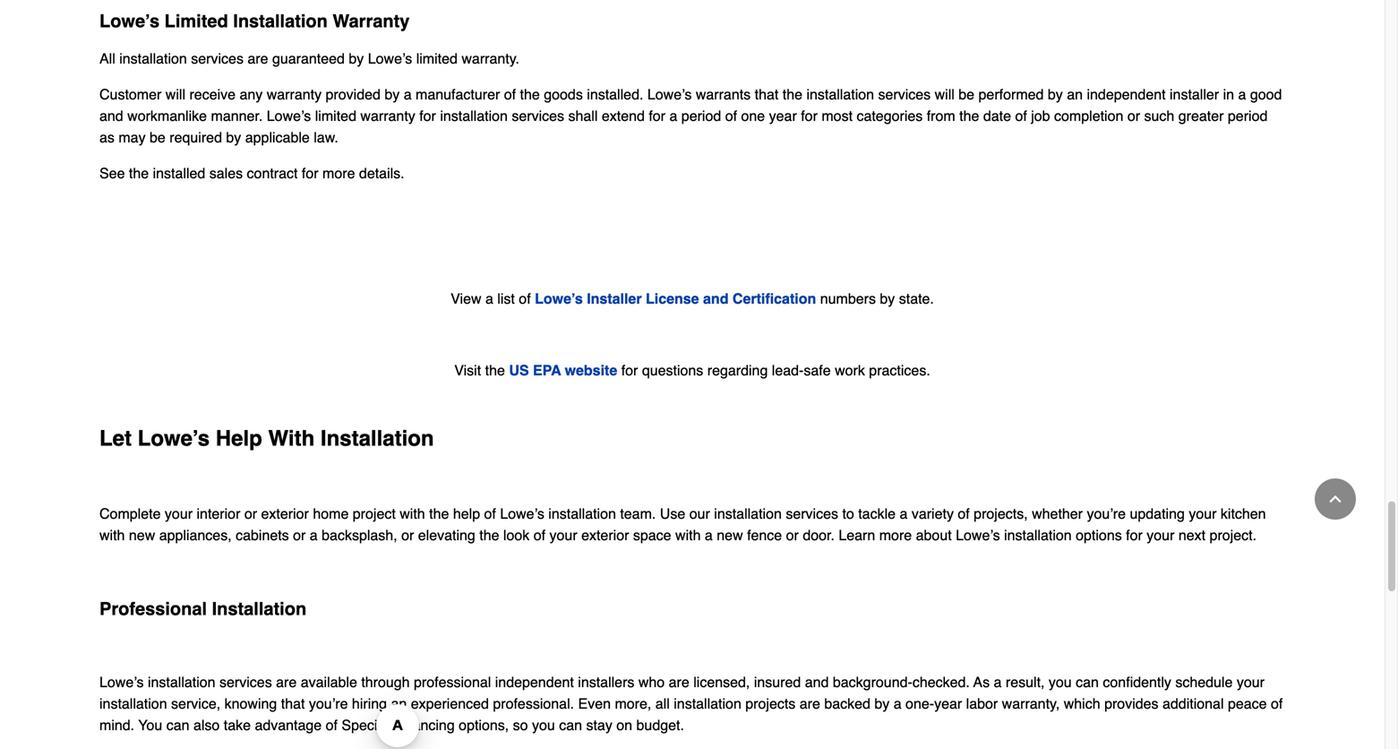 Task type: locate. For each thing, give the bounding box(es) containing it.
will up from
[[935, 86, 955, 102]]

lowe's up look
[[500, 505, 545, 522]]

can
[[1076, 674, 1100, 690], [166, 717, 190, 733], [559, 717, 583, 733]]

the
[[520, 86, 540, 102], [783, 86, 803, 102], [960, 107, 980, 124], [129, 165, 149, 181], [485, 362, 505, 378], [429, 505, 449, 522], [480, 527, 500, 543]]

2 vertical spatial installation
[[212, 598, 307, 619]]

lowe's inside lowe's installation services are available through professional independent installers who are licensed, insured and background-checked. as a result, you can confidently schedule your installation service, knowing that you're hiring an experienced professional. even more, all installation projects are backed by a one-year labor warranty, which provides additional peace of mind. you can also take advantage of special financing options, so you can stay on budget.
[[99, 674, 144, 690]]

a down our at bottom
[[705, 527, 713, 543]]

independent
[[1088, 86, 1166, 102], [495, 674, 574, 690]]

you up which
[[1049, 674, 1072, 690]]

stay
[[587, 717, 613, 733]]

0 vertical spatial be
[[959, 86, 975, 102]]

0 horizontal spatial with
[[99, 527, 125, 543]]

0 horizontal spatial new
[[129, 527, 155, 543]]

you right so at the bottom of page
[[532, 717, 555, 733]]

1 vertical spatial independent
[[495, 674, 574, 690]]

1 will from the left
[[166, 86, 186, 102]]

lowe's up all
[[99, 11, 160, 31]]

services up door.
[[786, 505, 839, 522]]

that up advantage
[[281, 695, 305, 712]]

1 horizontal spatial and
[[704, 290, 729, 307]]

0 vertical spatial warranty
[[267, 86, 322, 102]]

lowe's up the mind.
[[99, 674, 144, 690]]

1 horizontal spatial limited
[[416, 50, 458, 67]]

will up workmanlike
[[166, 86, 186, 102]]

an up completion
[[1068, 86, 1084, 102]]

1 horizontal spatial be
[[959, 86, 975, 102]]

additional
[[1163, 695, 1225, 712]]

0 vertical spatial independent
[[1088, 86, 1166, 102]]

1 vertical spatial you're
[[309, 695, 348, 712]]

2 vertical spatial and
[[805, 674, 829, 690]]

for down manufacturer
[[420, 107, 436, 124]]

1 vertical spatial limited
[[315, 107, 357, 124]]

installation up fence
[[715, 505, 782, 522]]

with right project
[[400, 505, 425, 522]]

1 vertical spatial be
[[150, 129, 166, 145]]

website
[[565, 362, 618, 378]]

1 horizontal spatial can
[[559, 717, 583, 733]]

exterior down the team.
[[582, 527, 630, 543]]

view
[[451, 290, 482, 307]]

with down our at bottom
[[676, 527, 701, 543]]

0 horizontal spatial and
[[99, 107, 123, 124]]

warranty
[[267, 86, 322, 102], [361, 107, 416, 124]]

installation down licensed,
[[674, 695, 742, 712]]

and inside lowe's installation services are available through professional independent installers who are licensed, insured and background-checked. as a result, you can confidently schedule your installation service, knowing that you're hiring an experienced professional. even more, all installation projects are backed by a one-year labor warranty, which provides additional peace of mind. you can also take advantage of special financing options, so you can stay on budget.
[[805, 674, 829, 690]]

exterior
[[261, 505, 309, 522], [582, 527, 630, 543]]

year right one
[[770, 107, 797, 124]]

0 vertical spatial and
[[99, 107, 123, 124]]

you're down available
[[309, 695, 348, 712]]

one-
[[906, 695, 935, 712]]

1 horizontal spatial more
[[880, 527, 912, 543]]

can right you
[[166, 717, 190, 733]]

1 vertical spatial more
[[880, 527, 912, 543]]

1 horizontal spatial with
[[400, 505, 425, 522]]

1 horizontal spatial will
[[935, 86, 955, 102]]

an down through
[[391, 695, 407, 712]]

period down warrants
[[682, 107, 722, 124]]

numbers
[[821, 290, 876, 307]]

knowing
[[225, 695, 277, 712]]

services
[[191, 50, 244, 67], [879, 86, 931, 102], [512, 107, 565, 124], [786, 505, 839, 522], [220, 674, 272, 690]]

insured
[[754, 674, 801, 690]]

a left manufacturer
[[404, 86, 412, 102]]

or left such
[[1128, 107, 1141, 124]]

a right extend
[[670, 107, 678, 124]]

be
[[959, 86, 975, 102], [150, 129, 166, 145]]

team.
[[620, 505, 656, 522]]

services inside complete your interior or exterior home project with the help of lowe's installation team. use our installation services to tackle a variety of projects, whether you're updating your kitchen with new appliances, cabinets or a backsplash, or elevating the look of your exterior space with a new fence or door. learn more about lowe's installation options for your next project.
[[786, 505, 839, 522]]

with
[[268, 426, 315, 451]]

can left "stay"
[[559, 717, 583, 733]]

and inside customer will receive any warranty provided by a manufacturer of the goods installed. lowe's warrants that the installation services will be performed by an independent installer in a good and workmanlike manner. lowe's limited warranty for installation services shall extend for a period of one year for most categories from the date of job completion or such greater period as may be required by applicable law.
[[99, 107, 123, 124]]

0 horizontal spatial an
[[391, 695, 407, 712]]

projects
[[746, 695, 796, 712]]

0 vertical spatial that
[[755, 86, 779, 102]]

1 horizontal spatial year
[[935, 695, 963, 712]]

independent up such
[[1088, 86, 1166, 102]]

1 horizontal spatial that
[[755, 86, 779, 102]]

1 horizontal spatial independent
[[1088, 86, 1166, 102]]

project.
[[1210, 527, 1257, 543]]

your right look
[[550, 527, 578, 543]]

installation
[[119, 50, 187, 67], [807, 86, 875, 102], [440, 107, 508, 124], [549, 505, 616, 522], [715, 505, 782, 522], [1005, 527, 1072, 543], [148, 674, 216, 690], [99, 695, 167, 712], [674, 695, 742, 712]]

of right peace
[[1272, 695, 1284, 712]]

0 horizontal spatial you're
[[309, 695, 348, 712]]

2 will from the left
[[935, 86, 955, 102]]

more down tackle
[[880, 527, 912, 543]]

by down background-
[[875, 695, 890, 712]]

or left door.
[[787, 527, 799, 543]]

year
[[770, 107, 797, 124], [935, 695, 963, 712]]

independent inside customer will receive any warranty provided by a manufacturer of the goods installed. lowe's warrants that the installation services will be performed by an independent installer in a good and workmanlike manner. lowe's limited warranty for installation services shall extend for a period of one year for most categories from the date of job completion or such greater period as may be required by applicable law.
[[1088, 86, 1166, 102]]

a
[[404, 86, 412, 102], [1239, 86, 1247, 102], [670, 107, 678, 124], [486, 290, 494, 307], [900, 505, 908, 522], [310, 527, 318, 543], [705, 527, 713, 543], [994, 674, 1002, 690], [894, 695, 902, 712]]

1 horizontal spatial new
[[717, 527, 744, 543]]

1 horizontal spatial an
[[1068, 86, 1084, 102]]

lowe's installer license and certification link
[[535, 290, 817, 307]]

that inside lowe's installation services are available through professional independent installers who are licensed, insured and background-checked. as a result, you can confidently schedule your installation service, knowing that you're hiring an experienced professional. even more, all installation projects are backed by a one-year labor warranty, which provides additional peace of mind. you can also take advantage of special financing options, so you can stay on budget.
[[281, 695, 305, 712]]

use
[[660, 505, 686, 522]]

0 vertical spatial you're
[[1087, 505, 1127, 522]]

new
[[129, 527, 155, 543], [717, 527, 744, 543]]

installer
[[587, 290, 642, 307]]

for down updating
[[1127, 527, 1143, 543]]

0 vertical spatial year
[[770, 107, 797, 124]]

performed
[[979, 86, 1044, 102]]

sales
[[209, 165, 243, 181]]

installation up service,
[[148, 674, 216, 690]]

as
[[974, 674, 990, 690]]

services inside lowe's installation services are available through professional independent installers who are licensed, insured and background-checked. as a result, you can confidently schedule your installation service, knowing that you're hiring an experienced professional. even more, all installation projects are backed by a one-year labor warranty, which provides additional peace of mind. you can also take advantage of special financing options, so you can stay on budget.
[[220, 674, 272, 690]]

installation down cabinets
[[212, 598, 307, 619]]

1 vertical spatial that
[[281, 695, 305, 712]]

all
[[656, 695, 670, 712]]

projects,
[[974, 505, 1029, 522]]

1 horizontal spatial warranty
[[361, 107, 416, 124]]

with down complete at bottom
[[99, 527, 125, 543]]

work
[[835, 362, 866, 378]]

0 vertical spatial you
[[1049, 674, 1072, 690]]

0 vertical spatial more
[[323, 165, 355, 181]]

2 horizontal spatial and
[[805, 674, 829, 690]]

licensed,
[[694, 674, 750, 690]]

details.
[[359, 165, 405, 181]]

for right website
[[622, 362, 638, 378]]

and up as
[[99, 107, 123, 124]]

0 vertical spatial limited
[[416, 50, 458, 67]]

regarding
[[708, 362, 768, 378]]

will
[[166, 86, 186, 102], [935, 86, 955, 102]]

a left list on the left top of the page
[[486, 290, 494, 307]]

may
[[119, 129, 146, 145]]

installation up guaranteed
[[233, 11, 328, 31]]

1 horizontal spatial you're
[[1087, 505, 1127, 522]]

you're
[[1087, 505, 1127, 522], [309, 695, 348, 712]]

installation down manufacturer
[[440, 107, 508, 124]]

installed.
[[587, 86, 644, 102]]

0 horizontal spatial independent
[[495, 674, 574, 690]]

or up cabinets
[[245, 505, 257, 522]]

for right extend
[[649, 107, 666, 124]]

and right license
[[704, 290, 729, 307]]

exterior up cabinets
[[261, 505, 309, 522]]

0 horizontal spatial period
[[682, 107, 722, 124]]

safe
[[804, 362, 831, 378]]

to
[[843, 505, 855, 522]]

or right cabinets
[[293, 527, 306, 543]]

0 horizontal spatial limited
[[315, 107, 357, 124]]

lowe's installation services are available through professional independent installers who are licensed, insured and background-checked. as a result, you can confidently schedule your installation service, knowing that you're hiring an experienced professional. even more, all installation projects are backed by a one-year labor warranty, which provides additional peace of mind. you can also take advantage of special financing options, so you can stay on budget.
[[99, 674, 1284, 733]]

year inside customer will receive any warranty provided by a manufacturer of the goods installed. lowe's warrants that the installation services will be performed by an independent installer in a good and workmanlike manner. lowe's limited warranty for installation services shall extend for a period of one year for most categories from the date of job completion or such greater period as may be required by applicable law.
[[770, 107, 797, 124]]

appliances,
[[159, 527, 232, 543]]

warranty down guaranteed
[[267, 86, 322, 102]]

take
[[224, 717, 251, 733]]

2 horizontal spatial can
[[1076, 674, 1100, 690]]

services up knowing on the left
[[220, 674, 272, 690]]

epa
[[533, 362, 561, 378]]

1 vertical spatial exterior
[[582, 527, 630, 543]]

in
[[1224, 86, 1235, 102]]

any
[[240, 86, 263, 102]]

goods
[[544, 86, 583, 102]]

services up receive
[[191, 50, 244, 67]]

special
[[342, 717, 389, 733]]

limited up "law."
[[315, 107, 357, 124]]

chevron up image
[[1327, 490, 1345, 508]]

2 new from the left
[[717, 527, 744, 543]]

also
[[194, 717, 220, 733]]

new down complete at bottom
[[129, 527, 155, 543]]

and up backed
[[805, 674, 829, 690]]

1 vertical spatial year
[[935, 695, 963, 712]]

be left performed
[[959, 86, 975, 102]]

more inside complete your interior or exterior home project with the help of lowe's installation team. use our installation services to tackle a variety of projects, whether you're updating your kitchen with new appliances, cabinets or a backsplash, or elevating the look of your exterior space with a new fence or door. learn more about lowe's installation options for your next project.
[[880, 527, 912, 543]]

such
[[1145, 107, 1175, 124]]

year down checked.
[[935, 695, 963, 712]]

help
[[216, 426, 262, 451]]

0 horizontal spatial that
[[281, 695, 305, 712]]

so
[[513, 717, 528, 733]]

experienced
[[411, 695, 489, 712]]

the left look
[[480, 527, 500, 543]]

the right "see"
[[129, 165, 149, 181]]

all installation services are guaranteed by lowe's limited warranty.
[[99, 50, 520, 67]]

door.
[[803, 527, 835, 543]]

new left fence
[[717, 527, 744, 543]]

you
[[1049, 674, 1072, 690], [532, 717, 555, 733]]

that up one
[[755, 86, 779, 102]]

by up provided
[[349, 50, 364, 67]]

available
[[301, 674, 357, 690]]

period down good
[[1229, 107, 1268, 124]]

or left elevating
[[402, 527, 414, 543]]

hiring
[[352, 695, 387, 712]]

installation up the mind.
[[99, 695, 167, 712]]

or
[[1128, 107, 1141, 124], [245, 505, 257, 522], [293, 527, 306, 543], [402, 527, 414, 543], [787, 527, 799, 543]]

1 horizontal spatial period
[[1229, 107, 1268, 124]]

0 vertical spatial an
[[1068, 86, 1084, 102]]

contract
[[247, 165, 298, 181]]

year inside lowe's installation services are available through professional independent installers who are licensed, insured and background-checked. as a result, you can confidently schedule your installation service, knowing that you're hiring an experienced professional. even more, all installation projects are backed by a one-year labor warranty, which provides additional peace of mind. you can also take advantage of special financing options, so you can stay on budget.
[[935, 695, 963, 712]]

on
[[617, 717, 633, 733]]

1 vertical spatial an
[[391, 695, 407, 712]]

0 horizontal spatial will
[[166, 86, 186, 102]]

2 period from the left
[[1229, 107, 1268, 124]]

workmanlike
[[127, 107, 207, 124]]

0 vertical spatial exterior
[[261, 505, 309, 522]]

project
[[353, 505, 396, 522]]

0 horizontal spatial you
[[532, 717, 555, 733]]

can up which
[[1076, 674, 1100, 690]]

more down "law."
[[323, 165, 355, 181]]

a right in
[[1239, 86, 1247, 102]]

2 horizontal spatial with
[[676, 527, 701, 543]]

let
[[99, 426, 132, 451]]

of left job
[[1016, 107, 1028, 124]]

1 horizontal spatial exterior
[[582, 527, 630, 543]]

0 horizontal spatial year
[[770, 107, 797, 124]]

or inside customer will receive any warranty provided by a manufacturer of the goods installed. lowe's warrants that the installation services will be performed by an independent installer in a good and workmanlike manner. lowe's limited warranty for installation services shall extend for a period of one year for most categories from the date of job completion or such greater period as may be required by applicable law.
[[1128, 107, 1141, 124]]

lowe's right the let
[[138, 426, 210, 451]]

good
[[1251, 86, 1283, 102]]



Task type: describe. For each thing, give the bounding box(es) containing it.
by inside lowe's installation services are available through professional independent installers who are licensed, insured and background-checked. as a result, you can confidently schedule your installation service, knowing that you're hiring an experienced professional. even more, all installation projects are backed by a one-year labor warranty, which provides additional peace of mind. you can also take advantage of special financing options, so you can stay on budget.
[[875, 695, 890, 712]]

the left us
[[485, 362, 505, 378]]

installed
[[153, 165, 206, 181]]

professional.
[[493, 695, 575, 712]]

0 horizontal spatial warranty
[[267, 86, 322, 102]]

an inside lowe's installation services are available through professional independent installers who are licensed, insured and background-checked. as a result, you can confidently schedule your installation service, knowing that you're hiring an experienced professional. even more, all installation projects are backed by a one-year labor warranty, which provides additional peace of mind. you can also take advantage of special financing options, so you can stay on budget.
[[391, 695, 407, 712]]

1 vertical spatial installation
[[321, 426, 434, 451]]

backsplash,
[[322, 527, 398, 543]]

one
[[742, 107, 766, 124]]

1 vertical spatial you
[[532, 717, 555, 733]]

provided
[[326, 86, 381, 102]]

list
[[498, 290, 515, 307]]

customer
[[99, 86, 162, 102]]

categories
[[857, 107, 923, 124]]

as
[[99, 129, 115, 145]]

greater
[[1179, 107, 1225, 124]]

warrants
[[696, 86, 751, 102]]

are up all
[[669, 674, 690, 690]]

limited inside customer will receive any warranty provided by a manufacturer of the goods installed. lowe's warrants that the installation services will be performed by an independent installer in a good and workmanlike manner. lowe's limited warranty for installation services shall extend for a period of one year for most categories from the date of job completion or such greater period as may be required by applicable law.
[[315, 107, 357, 124]]

state.
[[900, 290, 935, 307]]

us epa website link
[[509, 362, 618, 378]]

who
[[639, 674, 665, 690]]

interior
[[197, 505, 241, 522]]

by down manner.
[[226, 129, 241, 145]]

completion
[[1055, 107, 1124, 124]]

the left date
[[960, 107, 980, 124]]

1 new from the left
[[129, 527, 155, 543]]

a right tackle
[[900, 505, 908, 522]]

law.
[[314, 129, 339, 145]]

are up knowing on the left
[[276, 674, 297, 690]]

scroll to top element
[[1316, 479, 1357, 520]]

a right as
[[994, 674, 1002, 690]]

required
[[170, 129, 222, 145]]

us
[[509, 362, 529, 378]]

questions
[[642, 362, 704, 378]]

professional installation
[[99, 598, 307, 619]]

let lowe's help with installation
[[99, 426, 434, 451]]

by right provided
[[385, 86, 400, 102]]

next
[[1179, 527, 1206, 543]]

visit
[[455, 362, 481, 378]]

look
[[504, 527, 530, 543]]

guaranteed
[[272, 50, 345, 67]]

of left one
[[726, 107, 738, 124]]

by up job
[[1048, 86, 1064, 102]]

1 vertical spatial and
[[704, 290, 729, 307]]

the right warrants
[[783, 86, 803, 102]]

home
[[313, 505, 349, 522]]

the up elevating
[[429, 505, 449, 522]]

are up the any
[[248, 50, 268, 67]]

more,
[[615, 695, 652, 712]]

installation down whether
[[1005, 527, 1072, 543]]

updating
[[1131, 505, 1186, 522]]

services down goods
[[512, 107, 565, 124]]

your up appliances,
[[165, 505, 193, 522]]

certification
[[733, 290, 817, 307]]

for inside complete your interior or exterior home project with the help of lowe's installation team. use our installation services to tackle a variety of projects, whether you're updating your kitchen with new appliances, cabinets or a backsplash, or elevating the look of your exterior space with a new fence or door. learn more about lowe's installation options for your next project.
[[1127, 527, 1143, 543]]

1 vertical spatial warranty
[[361, 107, 416, 124]]

of right help
[[484, 505, 496, 522]]

fence
[[747, 527, 783, 543]]

job
[[1032, 107, 1051, 124]]

of down the warranty.
[[504, 86, 516, 102]]

through
[[361, 674, 410, 690]]

options
[[1076, 527, 1123, 543]]

labor
[[967, 695, 999, 712]]

by left state.
[[880, 290, 896, 307]]

peace
[[1229, 695, 1268, 712]]

lead-
[[772, 362, 804, 378]]

0 horizontal spatial more
[[323, 165, 355, 181]]

1 horizontal spatial you
[[1049, 674, 1072, 690]]

all
[[99, 50, 115, 67]]

a left "one-"
[[894, 695, 902, 712]]

limited
[[165, 11, 228, 31]]

of left special
[[326, 717, 338, 733]]

installation left the team.
[[549, 505, 616, 522]]

installer
[[1170, 86, 1220, 102]]

you're inside lowe's installation services are available through professional independent installers who are licensed, insured and background-checked. as a result, you can confidently schedule your installation service, knowing that you're hiring an experienced professional. even more, all installation projects are backed by a one-year labor warranty, which provides additional peace of mind. you can also take advantage of special financing options, so you can stay on budget.
[[309, 695, 348, 712]]

practices.
[[870, 362, 931, 378]]

of right look
[[534, 527, 546, 543]]

license
[[646, 290, 700, 307]]

even
[[579, 695, 611, 712]]

0 vertical spatial installation
[[233, 11, 328, 31]]

the left goods
[[520, 86, 540, 102]]

options,
[[459, 717, 509, 733]]

services up "categories"
[[879, 86, 931, 102]]

an inside customer will receive any warranty provided by a manufacturer of the goods installed. lowe's warrants that the installation services will be performed by an independent installer in a good and workmanlike manner. lowe's limited warranty for installation services shall extend for a period of one year for most categories from the date of job completion or such greater period as may be required by applicable law.
[[1068, 86, 1084, 102]]

your down updating
[[1147, 527, 1175, 543]]

manner.
[[211, 107, 263, 124]]

variety
[[912, 505, 954, 522]]

1 period from the left
[[682, 107, 722, 124]]

view a list of lowe's installer license and certification numbers by state.
[[451, 290, 935, 307]]

for left most at the top
[[801, 107, 818, 124]]

complete
[[99, 505, 161, 522]]

mind.
[[99, 717, 135, 733]]

your up 'next'
[[1190, 505, 1217, 522]]

receive
[[190, 86, 236, 102]]

you're inside complete your interior or exterior home project with the help of lowe's installation team. use our installation services to tackle a variety of projects, whether you're updating your kitchen with new appliances, cabinets or a backsplash, or elevating the look of your exterior space with a new fence or door. learn more about lowe's installation options for your next project.
[[1087, 505, 1127, 522]]

installation up customer
[[119, 50, 187, 67]]

cabinets
[[236, 527, 289, 543]]

lowe's up "applicable"
[[267, 107, 311, 124]]

service,
[[171, 695, 221, 712]]

for right contract
[[302, 165, 319, 181]]

backed
[[825, 695, 871, 712]]

are left backed
[[800, 695, 821, 712]]

installation up most at the top
[[807, 86, 875, 102]]

a down home at the left bottom of the page
[[310, 527, 318, 543]]

warranty,
[[1003, 695, 1060, 712]]

manufacturer
[[416, 86, 500, 102]]

professional
[[99, 598, 207, 619]]

0 horizontal spatial can
[[166, 717, 190, 733]]

of right list on the left top of the page
[[519, 290, 531, 307]]

lowe's down the projects,
[[956, 527, 1001, 543]]

kitchen
[[1221, 505, 1267, 522]]

date
[[984, 107, 1012, 124]]

elevating
[[418, 527, 476, 543]]

lowe's right list on the left top of the page
[[535, 290, 583, 307]]

0 horizontal spatial be
[[150, 129, 166, 145]]

result,
[[1006, 674, 1045, 690]]

whether
[[1032, 505, 1084, 522]]

checked.
[[913, 674, 970, 690]]

lowe's left warrants
[[648, 86, 692, 102]]

lowe's limited installation warranty
[[99, 11, 410, 31]]

help
[[453, 505, 480, 522]]

budget.
[[637, 717, 685, 733]]

applicable
[[245, 129, 310, 145]]

complete your interior or exterior home project with the help of lowe's installation team. use our installation services to tackle a variety of projects, whether you're updating your kitchen with new appliances, cabinets or a backsplash, or elevating the look of your exterior space with a new fence or door. learn more about lowe's installation options for your next project.
[[99, 505, 1267, 543]]

shall
[[569, 107, 598, 124]]

0 horizontal spatial exterior
[[261, 505, 309, 522]]

installers
[[578, 674, 635, 690]]

see
[[99, 165, 125, 181]]

of right variety
[[958, 505, 970, 522]]

schedule
[[1176, 674, 1234, 690]]

that inside customer will receive any warranty provided by a manufacturer of the goods installed. lowe's warrants that the installation services will be performed by an independent installer in a good and workmanlike manner. lowe's limited warranty for installation services shall extend for a period of one year for most categories from the date of job completion or such greater period as may be required by applicable law.
[[755, 86, 779, 102]]

professional
[[414, 674, 491, 690]]

see the installed sales contract for more details.
[[99, 165, 405, 181]]

financing
[[393, 717, 455, 733]]

confidently
[[1104, 674, 1172, 690]]

your inside lowe's installation services are available through professional independent installers who are licensed, insured and background-checked. as a result, you can confidently schedule your installation service, knowing that you're hiring an experienced professional. even more, all installation projects are backed by a one-year labor warranty, which provides additional peace of mind. you can also take advantage of special financing options, so you can stay on budget.
[[1237, 674, 1265, 690]]

lowe's down warranty at the top left
[[368, 50, 412, 67]]

advantage
[[255, 717, 322, 733]]

you
[[138, 717, 162, 733]]

independent inside lowe's installation services are available through professional independent installers who are licensed, insured and background-checked. as a result, you can confidently schedule your installation service, knowing that you're hiring an experienced professional. even more, all installation projects are backed by a one-year labor warranty, which provides additional peace of mind. you can also take advantage of special financing options, so you can stay on budget.
[[495, 674, 574, 690]]



Task type: vqa. For each thing, say whether or not it's contained in the screenshot.
Special
yes



